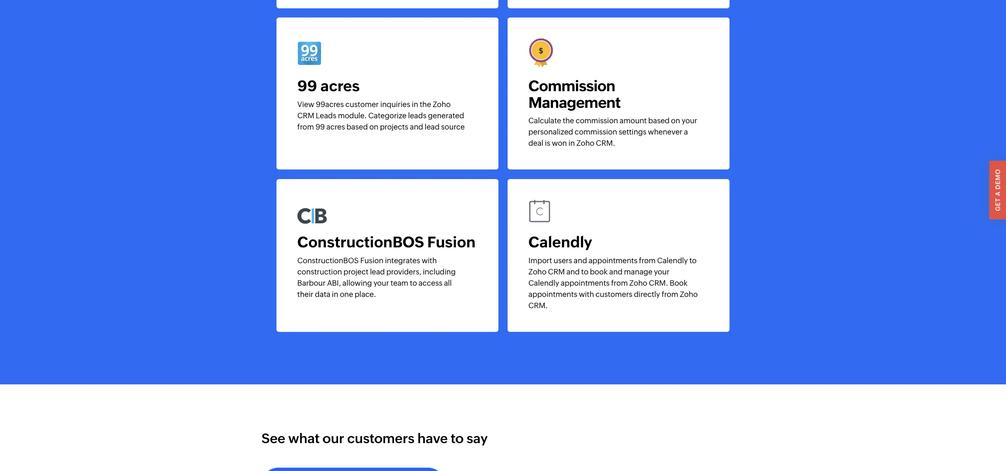 Task type: describe. For each thing, give the bounding box(es) containing it.
from down manage
[[611, 278, 628, 287]]

construction
[[297, 267, 342, 276]]

say
[[467, 431, 488, 446]]

and inside view 99acres customer inquiries in the zoho crm leads module. categorize leads generated from 99 acres based on projects and lead source
[[410, 122, 423, 131]]

zoho down import
[[529, 267, 547, 276]]

and right 'users' at the bottom of page
[[574, 256, 587, 265]]

customer
[[345, 100, 379, 109]]

see what our customers have to say
[[262, 431, 488, 446]]

in inside constructionbos fusion integrates with construction project lead providers, including barbour abi, allowing your team to access all their data in one place.
[[332, 290, 338, 298]]

what
[[288, 431, 320, 446]]

whenever
[[648, 128, 682, 136]]

2 horizontal spatial crm.
[[649, 278, 668, 287]]

with inside constructionbos fusion integrates with construction project lead providers, including barbour abi, allowing your team to access all their data in one place.
[[422, 256, 437, 265]]

a
[[994, 191, 1002, 196]]

see
[[262, 431, 285, 446]]

0 vertical spatial 99
[[297, 78, 317, 95]]

have
[[417, 431, 448, 446]]

0 vertical spatial acres
[[320, 78, 360, 95]]

from up manage
[[639, 256, 656, 265]]

their
[[297, 290, 313, 298]]

settings
[[619, 128, 647, 136]]

barbour
[[297, 278, 326, 287]]

on inside the "calculate the commission amount based on your personalized commission settings whenever a deal is won in zoho crm."
[[671, 116, 680, 125]]

fusion for constructionbos fusion
[[427, 234, 476, 251]]

fusion for constructionbos fusion integrates with construction project lead providers, including barbour abi, allowing your team to access all their data in one place.
[[360, 256, 383, 265]]

deal
[[529, 139, 543, 148]]

your inside import users and appointments from calendly to zoho crm and to book and manage your calendly appointments from zoho crm. book appointments with customers directly from zoho crm.
[[654, 267, 670, 276]]

integrates
[[385, 256, 420, 265]]

all
[[444, 278, 452, 287]]

our
[[323, 431, 344, 446]]

project
[[344, 267, 368, 276]]

based inside view 99acres customer inquiries in the zoho crm leads module. categorize leads generated from 99 acres based on projects and lead source
[[347, 122, 368, 131]]

on inside view 99acres customer inquiries in the zoho crm leads module. categorize leads generated from 99 acres based on projects and lead source
[[369, 122, 378, 131]]

one
[[340, 290, 353, 298]]

get a demo link
[[989, 161, 1006, 220]]

crm inside import users and appointments from calendly to zoho crm and to book and manage your calendly appointments from zoho crm. book appointments with customers directly from zoho crm.
[[548, 267, 565, 276]]

calculate
[[529, 116, 561, 125]]

from down book
[[662, 290, 678, 298]]

including
[[423, 267, 456, 276]]

2 vertical spatial calendly
[[529, 278, 559, 287]]

demo
[[994, 169, 1002, 190]]

crm. inside the "calculate the commission amount based on your personalized commission settings whenever a deal is won in zoho crm."
[[596, 139, 615, 148]]

is
[[545, 139, 550, 148]]

customers inside import users and appointments from calendly to zoho crm and to book and manage your calendly appointments from zoho crm. book appointments with customers directly from zoho crm.
[[596, 290, 633, 298]]

0 vertical spatial appointments
[[589, 256, 638, 265]]

get a demo
[[994, 169, 1002, 211]]

commission
[[529, 78, 615, 95]]

and right book
[[609, 267, 623, 276]]

zoho inside the "calculate the commission amount based on your personalized commission settings whenever a deal is won in zoho crm."
[[576, 139, 594, 148]]

generated
[[428, 111, 464, 120]]

0 horizontal spatial customers
[[347, 431, 415, 446]]

99acres
[[316, 100, 344, 109]]

in inside the "calculate the commission amount based on your personalized commission settings whenever a deal is won in zoho crm."
[[569, 139, 575, 148]]

your inside constructionbos fusion integrates with construction project lead providers, including barbour abi, allowing your team to access all their data in one place.
[[374, 278, 389, 287]]

module.
[[338, 111, 367, 120]]

access
[[419, 278, 442, 287]]

a
[[684, 128, 688, 136]]

2 vertical spatial crm.
[[529, 301, 548, 310]]

based inside the "calculate the commission amount based on your personalized commission settings whenever a deal is won in zoho crm."
[[648, 116, 670, 125]]

0 vertical spatial commission
[[576, 116, 618, 125]]

zoho inside view 99acres customer inquiries in the zoho crm leads module. categorize leads generated from 99 acres based on projects and lead source
[[433, 100, 451, 109]]

constructionbos fusion integrates with construction project lead providers, including barbour abi, allowing your team to access all their data in one place.
[[297, 256, 456, 298]]



Task type: locate. For each thing, give the bounding box(es) containing it.
1 vertical spatial fusion
[[360, 256, 383, 265]]

zoho up generated
[[433, 100, 451, 109]]

constructionbos up construction
[[297, 256, 359, 265]]

lead right project on the left of the page
[[370, 267, 385, 276]]

crm down 'users' at the bottom of page
[[548, 267, 565, 276]]

to inside constructionbos fusion integrates with construction project lead providers, including barbour abi, allowing your team to access all their data in one place.
[[410, 278, 417, 287]]

0 horizontal spatial the
[[420, 100, 431, 109]]

1 vertical spatial with
[[579, 290, 594, 298]]

appointments down 'users' at the bottom of page
[[529, 290, 577, 298]]

constructionbos for constructionbos fusion integrates with construction project lead providers, including barbour abi, allowing your team to access all their data in one place.
[[297, 256, 359, 265]]

source
[[441, 122, 465, 131]]

manage
[[624, 267, 653, 276]]

acres inside view 99acres customer inquiries in the zoho crm leads module. categorize leads generated from 99 acres based on projects and lead source
[[326, 122, 345, 131]]

calendly up 'users' at the bottom of page
[[529, 234, 592, 251]]

leads
[[316, 111, 336, 120]]

providers,
[[386, 267, 421, 276]]

0 vertical spatial calendly
[[529, 234, 592, 251]]

from inside view 99acres customer inquiries in the zoho crm leads module. categorize leads generated from 99 acres based on projects and lead source
[[297, 122, 314, 131]]

2 vertical spatial in
[[332, 290, 338, 298]]

0 vertical spatial your
[[682, 116, 697, 125]]

the inside view 99acres customer inquiries in the zoho crm leads module. categorize leads generated from 99 acres based on projects and lead source
[[420, 100, 431, 109]]

0 vertical spatial crm.
[[596, 139, 615, 148]]

1 horizontal spatial customers
[[596, 290, 633, 298]]

1 vertical spatial crm
[[548, 267, 565, 276]]

place.
[[355, 290, 376, 298]]

from down the view
[[297, 122, 314, 131]]

categorize
[[368, 111, 407, 120]]

on up whenever
[[671, 116, 680, 125]]

with down book
[[579, 290, 594, 298]]

customers
[[596, 290, 633, 298], [347, 431, 415, 446]]

1 vertical spatial commission
[[575, 128, 617, 136]]

2 horizontal spatial in
[[569, 139, 575, 148]]

2 vertical spatial your
[[374, 278, 389, 287]]

0 vertical spatial crm
[[297, 111, 314, 120]]

calculate the commission amount based on your personalized commission settings whenever a deal is won in zoho crm.
[[529, 116, 697, 148]]

in right won
[[569, 139, 575, 148]]

2 constructionbos from the top
[[297, 256, 359, 265]]

1 horizontal spatial on
[[671, 116, 680, 125]]

leads
[[408, 111, 427, 120]]

on
[[671, 116, 680, 125], [369, 122, 378, 131]]

your left team
[[374, 278, 389, 287]]

99 acres
[[297, 78, 360, 95]]

directly
[[634, 290, 660, 298]]

your right manage
[[654, 267, 670, 276]]

your up 'a'
[[682, 116, 697, 125]]

in
[[412, 100, 418, 109], [569, 139, 575, 148], [332, 290, 338, 298]]

constructionbos inside constructionbos fusion integrates with construction project lead providers, including barbour abi, allowing your team to access all their data in one place.
[[297, 256, 359, 265]]

1 vertical spatial appointments
[[561, 278, 610, 287]]

0 horizontal spatial based
[[347, 122, 368, 131]]

your
[[682, 116, 697, 125], [654, 267, 670, 276], [374, 278, 389, 287]]

1 horizontal spatial fusion
[[427, 234, 476, 251]]

99 up the view
[[297, 78, 317, 95]]

projects
[[380, 122, 408, 131]]

0 vertical spatial the
[[420, 100, 431, 109]]

with inside import users and appointments from calendly to zoho crm and to book and manage your calendly appointments from zoho crm. book appointments with customers directly from zoho crm.
[[579, 290, 594, 298]]

appointments
[[589, 256, 638, 265], [561, 278, 610, 287], [529, 290, 577, 298]]

0 horizontal spatial your
[[374, 278, 389, 287]]

import users and appointments from calendly to zoho crm and to book and manage your calendly appointments from zoho crm. book appointments with customers directly from zoho crm.
[[529, 256, 698, 310]]

0 horizontal spatial on
[[369, 122, 378, 131]]

to
[[690, 256, 697, 265], [581, 267, 588, 276], [410, 278, 417, 287], [451, 431, 464, 446]]

the
[[420, 100, 431, 109], [563, 116, 574, 125]]

personalized
[[529, 128, 573, 136]]

0 horizontal spatial crm
[[297, 111, 314, 120]]

99 inside view 99acres customer inquiries in the zoho crm leads module. categorize leads generated from 99 acres based on projects and lead source
[[316, 122, 325, 131]]

1 vertical spatial in
[[569, 139, 575, 148]]

with
[[422, 256, 437, 265], [579, 290, 594, 298]]

in up leads
[[412, 100, 418, 109]]

on down "categorize"
[[369, 122, 378, 131]]

0 horizontal spatial lead
[[370, 267, 385, 276]]

calendly down import
[[529, 278, 559, 287]]

users
[[554, 256, 572, 265]]

from
[[297, 122, 314, 131], [639, 256, 656, 265], [611, 278, 628, 287], [662, 290, 678, 298]]

zoho
[[433, 100, 451, 109], [576, 139, 594, 148], [529, 267, 547, 276], [629, 278, 647, 287], [680, 290, 698, 298]]

1 vertical spatial 99
[[316, 122, 325, 131]]

import
[[529, 256, 552, 265]]

1 horizontal spatial based
[[648, 116, 670, 125]]

2 horizontal spatial your
[[682, 116, 697, 125]]

fusion up project on the left of the page
[[360, 256, 383, 265]]

1 vertical spatial customers
[[347, 431, 415, 446]]

0 vertical spatial constructionbos
[[297, 234, 424, 251]]

crm down the view
[[297, 111, 314, 120]]

1 horizontal spatial your
[[654, 267, 670, 276]]

allowing
[[342, 278, 372, 287]]

and
[[410, 122, 423, 131], [574, 256, 587, 265], [566, 267, 580, 276], [609, 267, 623, 276]]

zoho down book
[[680, 290, 698, 298]]

your inside the "calculate the commission amount based on your personalized commission settings whenever a deal is won in zoho crm."
[[682, 116, 697, 125]]

0 vertical spatial fusion
[[427, 234, 476, 251]]

1 vertical spatial your
[[654, 267, 670, 276]]

1 vertical spatial crm.
[[649, 278, 668, 287]]

constructionbos up project on the left of the page
[[297, 234, 424, 251]]

1 vertical spatial the
[[563, 116, 574, 125]]

with up including
[[422, 256, 437, 265]]

book
[[590, 267, 608, 276]]

and down 'users' at the bottom of page
[[566, 267, 580, 276]]

1 horizontal spatial crm
[[548, 267, 565, 276]]

crm
[[297, 111, 314, 120], [548, 267, 565, 276]]

0 vertical spatial lead
[[425, 122, 440, 131]]

lead inside constructionbos fusion integrates with construction project lead providers, including barbour abi, allowing your team to access all their data in one place.
[[370, 267, 385, 276]]

1 constructionbos from the top
[[297, 234, 424, 251]]

data
[[315, 290, 330, 298]]

commission management
[[529, 78, 621, 111]]

1 horizontal spatial lead
[[425, 122, 440, 131]]

0 vertical spatial with
[[422, 256, 437, 265]]

1 vertical spatial lead
[[370, 267, 385, 276]]

calendly
[[529, 234, 592, 251], [657, 256, 688, 265], [529, 278, 559, 287]]

in inside view 99acres customer inquiries in the zoho crm leads module. categorize leads generated from 99 acres based on projects and lead source
[[412, 100, 418, 109]]

0 vertical spatial in
[[412, 100, 418, 109]]

inquiries
[[380, 100, 410, 109]]

acres
[[320, 78, 360, 95], [326, 122, 345, 131]]

the down management
[[563, 116, 574, 125]]

the inside the "calculate the commission amount based on your personalized commission settings whenever a deal is won in zoho crm."
[[563, 116, 574, 125]]

99 down leads
[[316, 122, 325, 131]]

calendly up book
[[657, 256, 688, 265]]

appointments down book
[[561, 278, 610, 287]]

99
[[297, 78, 317, 95], [316, 122, 325, 131]]

1 vertical spatial calendly
[[657, 256, 688, 265]]

based
[[648, 116, 670, 125], [347, 122, 368, 131]]

commission
[[576, 116, 618, 125], [575, 128, 617, 136]]

view
[[297, 100, 314, 109]]

view 99acres customer inquiries in the zoho crm leads module. categorize leads generated from 99 acres based on projects and lead source
[[297, 100, 465, 131]]

1 horizontal spatial with
[[579, 290, 594, 298]]

management
[[529, 94, 621, 111]]

1 vertical spatial acres
[[326, 122, 345, 131]]

constructionbos
[[297, 234, 424, 251], [297, 256, 359, 265]]

lead
[[425, 122, 440, 131], [370, 267, 385, 276]]

crm.
[[596, 139, 615, 148], [649, 278, 668, 287], [529, 301, 548, 310]]

0 horizontal spatial with
[[422, 256, 437, 265]]

constructionbos fusion
[[297, 234, 476, 251]]

zoho right won
[[576, 139, 594, 148]]

fusion
[[427, 234, 476, 251], [360, 256, 383, 265]]

based down module.
[[347, 122, 368, 131]]

lead down generated
[[425, 122, 440, 131]]

fusion up including
[[427, 234, 476, 251]]

zoho down manage
[[629, 278, 647, 287]]

appointments up book
[[589, 256, 638, 265]]

0 horizontal spatial fusion
[[360, 256, 383, 265]]

won
[[552, 139, 567, 148]]

acres down leads
[[326, 122, 345, 131]]

crm inside view 99acres customer inquiries in the zoho crm leads module. categorize leads generated from 99 acres based on projects and lead source
[[297, 111, 314, 120]]

acres up '99acres'
[[320, 78, 360, 95]]

book
[[670, 278, 688, 287]]

based up whenever
[[648, 116, 670, 125]]

constructionbos for constructionbos fusion
[[297, 234, 424, 251]]

get
[[994, 198, 1002, 211]]

in down abi,
[[332, 290, 338, 298]]

the up leads
[[420, 100, 431, 109]]

and down leads
[[410, 122, 423, 131]]

1 horizontal spatial in
[[412, 100, 418, 109]]

1 vertical spatial constructionbos
[[297, 256, 359, 265]]

lead inside view 99acres customer inquiries in the zoho crm leads module. categorize leads generated from 99 acres based on projects and lead source
[[425, 122, 440, 131]]

1 horizontal spatial crm.
[[596, 139, 615, 148]]

0 vertical spatial customers
[[596, 290, 633, 298]]

team
[[391, 278, 408, 287]]

0 horizontal spatial crm.
[[529, 301, 548, 310]]

0 horizontal spatial in
[[332, 290, 338, 298]]

1 horizontal spatial the
[[563, 116, 574, 125]]

fusion inside constructionbos fusion integrates with construction project lead providers, including barbour abi, allowing your team to access all their data in one place.
[[360, 256, 383, 265]]

amount
[[620, 116, 647, 125]]

abi,
[[327, 278, 341, 287]]

2 vertical spatial appointments
[[529, 290, 577, 298]]



Task type: vqa. For each thing, say whether or not it's contained in the screenshot.
Facilitate
no



